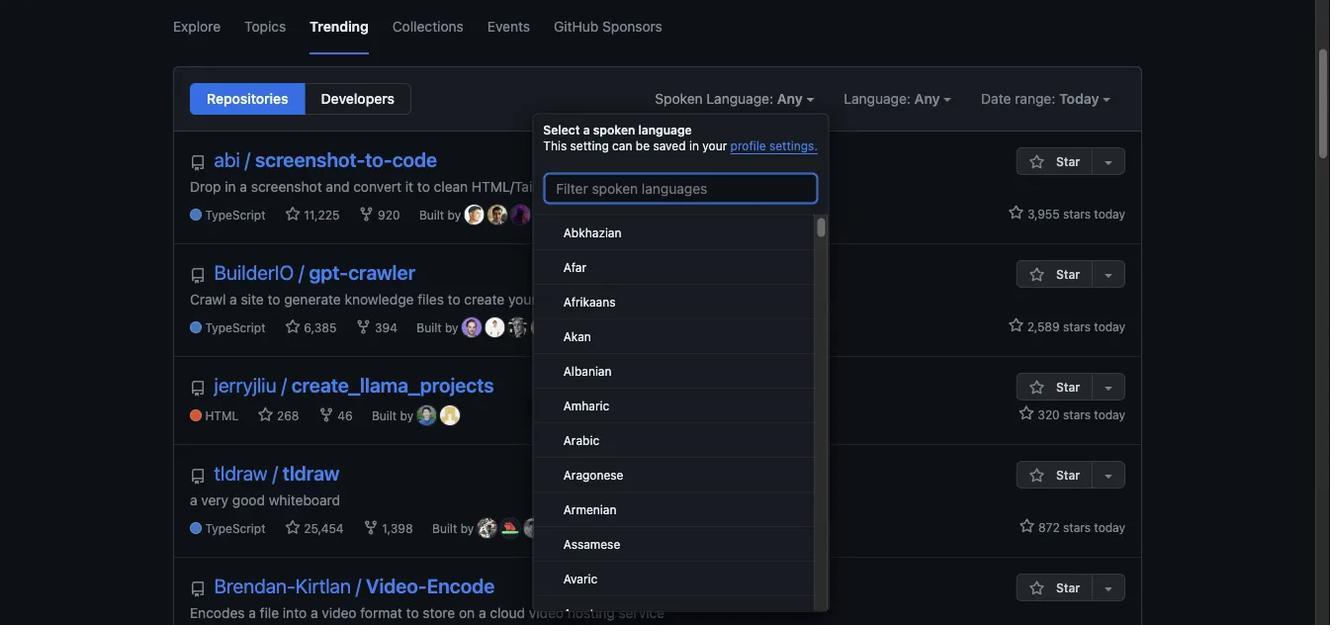 Task type: describe. For each thing, give the bounding box(es) containing it.
knowledge
[[345, 291, 414, 307]]

afar link
[[534, 250, 814, 285]]

stars for builderio / gpt-crawler
[[1064, 320, 1091, 333]]

built by down create_llama_projects
[[372, 409, 417, 423]]

46
[[334, 409, 353, 423]]

collections link
[[393, 0, 464, 54]]

repo image for abi / screenshot-to-code
[[190, 155, 206, 171]]

46 link
[[319, 407, 353, 425]]

date
[[982, 91, 1012, 107]]

star button for to-
[[1017, 147, 1092, 175]]

create
[[465, 291, 505, 307]]

typescript for abi
[[205, 208, 266, 222]]

@somehats image
[[570, 519, 590, 538]]

spoken language: any
[[655, 91, 807, 107]]

@abi image
[[465, 205, 484, 225]]

Type or choose a spoken language text field
[[544, 173, 819, 204]]

range:
[[1016, 91, 1056, 107]]

on
[[459, 605, 475, 621]]

star image left 320
[[1019, 406, 1035, 422]]

avestan
[[563, 606, 607, 620]]

developers link
[[304, 83, 412, 115]]

@judicaelandria image
[[547, 519, 567, 538]]

star image inside 6,385 link
[[285, 319, 301, 335]]

920 link
[[359, 206, 400, 224]]

1,398
[[379, 522, 413, 536]]

@ds300 image
[[524, 519, 544, 538]]

avaric
[[563, 571, 597, 585]]

by left "@jerryjliu" icon
[[400, 409, 414, 423]]

crawler
[[348, 261, 416, 284]]

3 today from the top
[[1095, 408, 1126, 422]]

star image up 872
[[1030, 468, 1046, 484]]

today
[[1060, 91, 1100, 107]]

star image up 320
[[1030, 380, 1046, 396]]

spoken
[[594, 123, 636, 137]]

@steveruizok image
[[478, 519, 497, 538]]

star button for crawler
[[1017, 260, 1092, 288]]

in inside select a spoken language this setting can be                saved              in your profile settings.
[[690, 139, 700, 153]]

11,225 link
[[285, 206, 340, 224]]

crawl
[[190, 291, 226, 307]]

/ for tldraw
[[272, 462, 278, 485]]

2 any from the left
[[915, 91, 941, 107]]

@mhenrichsen image
[[440, 406, 460, 426]]

brendan-
[[214, 574, 296, 598]]

this
[[544, 139, 567, 153]]

11,225
[[301, 208, 340, 222]]

akan
[[563, 329, 591, 343]]

drop
[[190, 178, 221, 194]]

create_llama_projects
[[292, 374, 494, 397]]

320 stars today
[[1035, 408, 1126, 422]]

2,589
[[1028, 320, 1061, 333]]

kirtlan
[[296, 574, 351, 598]]

arabic
[[563, 433, 599, 447]]

trending
[[310, 18, 369, 34]]

2 tldraw from the left
[[283, 462, 340, 485]]

it
[[406, 178, 414, 194]]

arabic link
[[534, 423, 814, 458]]

1 video from the left
[[322, 605, 357, 621]]

0 horizontal spatial your
[[509, 291, 537, 307]]

screenshot-
[[255, 148, 365, 171]]

amharic
[[563, 398, 609, 412]]

4 star from the top
[[1057, 468, 1081, 482]]

repo image for jerryjliu / create_llama_projects
[[190, 381, 206, 397]]

star image for 872 stars today
[[1020, 519, 1036, 534]]

by for abi / screenshot-to-code
[[448, 208, 461, 222]]

crawl a site to generate knowledge files to create your own custom gpt from a url
[[190, 291, 724, 307]]

star image for 268
[[258, 407, 274, 423]]

store
[[423, 605, 455, 621]]

afrikaans link
[[534, 285, 814, 319]]

add this repository to a list image for to-
[[1101, 154, 1117, 170]]

/ up the format
[[356, 574, 361, 598]]

built for tldraw
[[432, 522, 457, 536]]

built for screenshot-to-code
[[419, 208, 444, 222]]

files
[[418, 291, 444, 307]]

star image inside the 25,454 link
[[285, 520, 301, 536]]

menu containing select a spoken language
[[533, 113, 830, 625]]

268
[[274, 409, 299, 423]]

a left "very" on the bottom left of the page
[[190, 492, 197, 508]]

394
[[372, 321, 398, 335]]

fork image for tldraw
[[363, 520, 379, 536]]

date range: today
[[982, 91, 1103, 107]]

github sponsors
[[554, 18, 663, 34]]

star image left 2,589
[[1009, 318, 1025, 333]]

add this repository to a list image for crawler
[[1101, 267, 1117, 283]]

saved
[[653, 139, 686, 153]]

@steve8708 image
[[462, 318, 482, 337]]

github sponsors link
[[554, 0, 663, 54]]

a very good whiteboard
[[190, 492, 340, 508]]

2 language: from the left
[[844, 91, 911, 107]]

/ for abi
[[245, 148, 250, 171]]

1,398 link
[[363, 520, 413, 538]]

typescript for tldraw
[[205, 522, 266, 536]]

own
[[541, 291, 567, 307]]

hosting
[[568, 605, 615, 621]]

site
[[241, 291, 264, 307]]

@highergroundstudio image
[[531, 318, 551, 337]]

video-
[[366, 574, 427, 598]]

afar
[[563, 260, 586, 274]]

spoken
[[655, 91, 703, 107]]

repo image for builderio / gpt-crawler
[[190, 268, 206, 284]]

a left url
[[686, 291, 694, 307]]

built by for tldraw / tldraw
[[432, 522, 478, 536]]

built by for builderio / gpt-crawler
[[417, 321, 462, 335]]

@kachbit image
[[511, 205, 531, 225]]

1 tldraw from the left
[[214, 462, 268, 485]]

25,454
[[301, 522, 344, 536]]

be
[[636, 139, 650, 153]]

assamese
[[563, 537, 620, 551]]

3 star button from the top
[[1017, 373, 1092, 401]]

very
[[201, 492, 229, 508]]

star button for video-
[[1017, 574, 1092, 602]]

25,454 link
[[285, 520, 344, 538]]

afrikaans
[[563, 294, 615, 308]]

394 link
[[356, 319, 398, 337]]

html
[[205, 409, 239, 423]]

language: any
[[844, 91, 944, 107]]

language
[[639, 123, 692, 137]]

a right on at the bottom left of the page
[[479, 605, 486, 621]]

star for to-
[[1057, 154, 1081, 168]]

3,955
[[1028, 207, 1061, 221]]

html/tailwind/js
[[472, 178, 586, 194]]



Task type: locate. For each thing, give the bounding box(es) containing it.
a up setting
[[584, 123, 590, 137]]

today for builderio / gpt-crawler
[[1095, 320, 1126, 333]]

4 repo image from the top
[[190, 469, 206, 485]]

topics link
[[245, 0, 286, 54]]

0 vertical spatial typescript
[[205, 208, 266, 222]]

screenshot
[[251, 178, 322, 194]]

built by for abi / screenshot-to-code
[[419, 208, 465, 222]]

whiteboard
[[269, 492, 340, 508]]

stars
[[1064, 207, 1091, 221], [1064, 320, 1091, 333], [1064, 408, 1091, 422], [1064, 521, 1091, 534]]

avestan link
[[534, 596, 814, 625]]

3 stars from the top
[[1064, 408, 1091, 422]]

add this repository to a list image
[[1101, 380, 1117, 396]]

4 today from the top
[[1095, 521, 1126, 534]]

abi
[[214, 148, 240, 171]]

3 typescript from the top
[[205, 522, 266, 536]]

1 vertical spatial typescript
[[205, 321, 266, 335]]

1 horizontal spatial tldraw
[[283, 462, 340, 485]]

encode
[[427, 574, 495, 598]]

typescript for builderio
[[205, 321, 266, 335]]

select a spoken language this setting can be                saved              in your profile settings.
[[544, 123, 818, 153]]

built for gpt-crawler
[[417, 321, 442, 335]]

to
[[418, 178, 430, 194], [268, 291, 280, 307], [448, 291, 461, 307], [406, 605, 419, 621]]

5 star from the top
[[1057, 581, 1081, 595]]

video down the brendan-kirtlan / video-encode
[[322, 605, 357, 621]]

1 typescript from the top
[[205, 208, 266, 222]]

0 vertical spatial in
[[690, 139, 700, 153]]

by for builderio / gpt-crawler
[[445, 321, 459, 335]]

stars right 872
[[1064, 521, 1091, 534]]

2 vertical spatial fork image
[[363, 520, 379, 536]]

abi / screenshot-to-code
[[214, 148, 438, 171]]

fork image right 268
[[319, 407, 334, 423]]

@justindhillon image
[[488, 205, 508, 225]]

/ for builderio
[[299, 261, 304, 284]]

convert
[[354, 178, 402, 194]]

1 vertical spatial your
[[509, 291, 537, 307]]

fork image inside 46 link
[[319, 407, 334, 423]]

1 horizontal spatial in
[[690, 139, 700, 153]]

star image left 3,955
[[1009, 205, 1025, 221]]

avaric link
[[534, 562, 814, 596]]

today for tldraw / tldraw
[[1095, 521, 1126, 534]]

custom
[[571, 291, 618, 307]]

built down clean on the left top of the page
[[419, 208, 444, 222]]

format
[[360, 605, 403, 621]]

to for video-encode
[[406, 605, 419, 621]]

collections
[[393, 18, 464, 34]]

built down files
[[417, 321, 442, 335]]

url
[[698, 291, 724, 307]]

to left store
[[406, 605, 419, 621]]

to for gpt-crawler
[[448, 291, 461, 307]]

star button up 872
[[1017, 461, 1092, 489]]

920
[[375, 208, 400, 222]]

abkhazian
[[563, 225, 621, 239]]

1 star from the top
[[1057, 154, 1081, 168]]

872 stars today
[[1036, 521, 1126, 534]]

generate
[[284, 291, 341, 307]]

1 horizontal spatial your
[[703, 139, 728, 153]]

4 stars from the top
[[1064, 521, 1091, 534]]

a inside select a spoken language this setting can be                saved              in your profile settings.
[[584, 123, 590, 137]]

a left file
[[249, 605, 256, 621]]

your inside select a spoken language this setting can be                saved              in your profile settings.
[[703, 139, 728, 153]]

star image left 872
[[1020, 519, 1036, 534]]

star
[[1057, 154, 1081, 168], [1057, 267, 1081, 281], [1057, 380, 1081, 394], [1057, 468, 1081, 482], [1057, 581, 1081, 595]]

0 vertical spatial your
[[703, 139, 728, 153]]

events
[[488, 18, 530, 34]]

star image inside 268 link
[[258, 407, 274, 423]]

star image
[[285, 206, 301, 222], [258, 407, 274, 423], [1030, 468, 1046, 484], [1020, 519, 1036, 534], [1030, 581, 1046, 597]]

2 vertical spatial typescript
[[205, 522, 266, 536]]

star image
[[1030, 154, 1046, 170], [1009, 205, 1025, 221], [1030, 267, 1046, 283], [1009, 318, 1025, 333], [285, 319, 301, 335], [1030, 380, 1046, 396], [1019, 406, 1035, 422], [285, 520, 301, 536]]

video right cloud
[[529, 605, 564, 621]]

today up add this repository to a list icon
[[1095, 320, 1126, 333]]

3 repo image from the top
[[190, 381, 206, 397]]

2 stars from the top
[[1064, 320, 1091, 333]]

3 add this repository to a list image from the top
[[1101, 468, 1117, 484]]

star up '2,589 stars today'
[[1057, 267, 1081, 281]]

repo image up drop
[[190, 155, 206, 171]]

star image down jerryjliu
[[258, 407, 274, 423]]

today
[[1095, 207, 1126, 221], [1095, 320, 1126, 333], [1095, 408, 1126, 422], [1095, 521, 1126, 534]]

jerryjliu / create_llama_projects
[[214, 374, 494, 397]]

star button up 2,589
[[1017, 260, 1092, 288]]

star image down whiteboard
[[285, 520, 301, 536]]

fork image right 25,454
[[363, 520, 379, 536]]

/ for jerryjliu
[[281, 374, 287, 397]]

add this repository to a list image for video-
[[1101, 581, 1117, 597]]

add this repository to a list image up 3,955 stars today
[[1101, 154, 1117, 170]]

2 repo image from the top
[[190, 268, 206, 284]]

4 add this repository to a list image from the top
[[1101, 581, 1117, 597]]

add this repository to a list image down '872 stars today' on the bottom right of page
[[1101, 581, 1117, 597]]

1 horizontal spatial video
[[529, 605, 564, 621]]

builderio / gpt-crawler
[[214, 261, 416, 284]]

clean
[[434, 178, 468, 194]]

add this repository to a list image up '2,589 stars today'
[[1101, 267, 1117, 283]]

/ up 268
[[281, 374, 287, 397]]

star up 3,955 stars today
[[1057, 154, 1081, 168]]

fork image inside 1,398 link
[[363, 520, 379, 536]]

profile
[[731, 139, 767, 153]]

any left date at the top right of page
[[915, 91, 941, 107]]

explore
[[173, 18, 221, 34]]

albanian link
[[534, 354, 814, 388]]

repo image for tldraw / tldraw
[[190, 469, 206, 485]]

by left @steveruizok "icon"
[[461, 522, 474, 536]]

2 typescript from the top
[[205, 321, 266, 335]]

assamese link
[[534, 527, 814, 562]]

built by down clean on the left top of the page
[[419, 208, 465, 222]]

fork image
[[359, 206, 375, 222], [319, 407, 334, 423], [363, 520, 379, 536]]

stars for abi / screenshot-to-code
[[1064, 207, 1091, 221]]

menu
[[533, 113, 830, 625]]

built down create_llama_projects
[[372, 409, 397, 423]]

stars for tldraw / tldraw
[[1064, 521, 1091, 534]]

video
[[322, 605, 357, 621], [529, 605, 564, 621]]

@jerryjliu image
[[417, 406, 437, 426]]

@pipech image
[[485, 318, 505, 337]]

encodes a file into a video format to store on a cloud video hosting service
[[190, 605, 665, 621]]

file
[[260, 605, 279, 621]]

today right 3,955
[[1095, 207, 1126, 221]]

repo image up html
[[190, 381, 206, 397]]

@todepond image
[[501, 519, 521, 538]]

1 language: from the left
[[707, 91, 774, 107]]

tldraw up good
[[214, 462, 268, 485]]

a
[[584, 123, 590, 137], [240, 178, 247, 194], [230, 291, 237, 307], [686, 291, 694, 307], [190, 492, 197, 508], [249, 605, 256, 621], [311, 605, 318, 621], [479, 605, 486, 621]]

0 horizontal spatial code
[[393, 148, 438, 171]]

@iperzic image
[[508, 318, 528, 337]]

in right 'saved'
[[690, 139, 700, 153]]

tldraw / tldraw
[[214, 462, 340, 485]]

2,589 stars today
[[1025, 320, 1126, 333]]

fork image
[[356, 319, 372, 335]]

into
[[283, 605, 307, 621]]

star button up 320
[[1017, 373, 1092, 401]]

a down 'abi'
[[240, 178, 247, 194]]

typescript down drop
[[205, 208, 266, 222]]

/ up a very good whiteboard
[[272, 462, 278, 485]]

2 star button from the top
[[1017, 260, 1092, 288]]

0 horizontal spatial in
[[225, 178, 236, 194]]

3 star from the top
[[1057, 380, 1081, 394]]

@ntsd image
[[534, 205, 554, 225]]

3,955 stars today
[[1025, 207, 1126, 221]]

add this repository to a list image
[[1101, 154, 1117, 170], [1101, 267, 1117, 283], [1101, 468, 1117, 484], [1101, 581, 1117, 597]]

today right 872
[[1095, 521, 1126, 534]]

to right site
[[268, 291, 280, 307]]

1 horizontal spatial code
[[590, 178, 621, 194]]

star button down 872
[[1017, 574, 1092, 602]]

@samfromaway image
[[555, 318, 574, 337]]

2 today from the top
[[1095, 320, 1126, 333]]

abkhazian link
[[534, 215, 814, 250]]

code up it
[[393, 148, 438, 171]]

repo image
[[190, 155, 206, 171], [190, 268, 206, 284], [190, 381, 206, 397], [190, 469, 206, 485]]

your
[[703, 139, 728, 153], [509, 291, 537, 307]]

your left profile
[[703, 139, 728, 153]]

2 add this repository to a list image from the top
[[1101, 267, 1117, 283]]

2 star from the top
[[1057, 267, 1081, 281]]

repo image up "very" on the bottom left of the page
[[190, 469, 206, 485]]

to right it
[[418, 178, 430, 194]]

fork image down convert
[[359, 206, 375, 222]]

today down add this repository to a list icon
[[1095, 408, 1126, 422]]

star image down 872
[[1030, 581, 1046, 597]]

aragonese link
[[534, 458, 814, 492]]

@eltociear image
[[557, 205, 577, 225]]

tldraw
[[214, 462, 268, 485], [283, 462, 340, 485]]

stars right 320
[[1064, 408, 1091, 422]]

1 today from the top
[[1095, 207, 1126, 221]]

1 vertical spatial fork image
[[319, 407, 334, 423]]

1 horizontal spatial language:
[[844, 91, 911, 107]]

tldraw up whiteboard
[[283, 462, 340, 485]]

by for tldraw / tldraw
[[461, 522, 474, 536]]

1 vertical spatial code
[[590, 178, 621, 194]]

built by left @todepond 'icon'
[[432, 522, 478, 536]]

1 stars from the top
[[1064, 207, 1091, 221]]

armenian
[[563, 502, 616, 516]]

6,385 link
[[285, 319, 337, 337]]

star image down generate
[[285, 319, 301, 335]]

brendan-kirtlan / video-encode
[[214, 574, 495, 598]]

0 vertical spatial fork image
[[359, 206, 375, 222]]

to right files
[[448, 291, 461, 307]]

your up @iperzic icon
[[509, 291, 537, 307]]

to for screenshot-to-code
[[418, 178, 430, 194]]

akan link
[[534, 319, 814, 354]]

268 link
[[258, 407, 299, 425]]

stars right 3,955
[[1064, 207, 1091, 221]]

star for crawler
[[1057, 267, 1081, 281]]

star image down screenshot
[[285, 206, 301, 222]]

encodes
[[190, 605, 245, 621]]

0 horizontal spatial language:
[[707, 91, 774, 107]]

any up settings.
[[778, 91, 803, 107]]

built by down files
[[417, 321, 462, 335]]

aragonese
[[563, 468, 623, 481]]

1 star button from the top
[[1017, 147, 1092, 175]]

1 any from the left
[[778, 91, 803, 107]]

armenian link
[[534, 492, 814, 527]]

4 star button from the top
[[1017, 461, 1092, 489]]

1 repo image from the top
[[190, 155, 206, 171]]

built left @steveruizok "icon"
[[432, 522, 457, 536]]

0 horizontal spatial video
[[322, 605, 357, 621]]

typescript down site
[[205, 321, 266, 335]]

star for video-
[[1057, 581, 1081, 595]]

from
[[653, 291, 683, 307]]

stars right 2,589
[[1064, 320, 1091, 333]]

star up '872 stars today' on the bottom right of page
[[1057, 468, 1081, 482]]

github
[[554, 18, 599, 34]]

star image inside 11,225 "link"
[[285, 206, 301, 222]]

albanian
[[563, 364, 612, 378]]

to-
[[365, 148, 393, 171]]

events link
[[488, 0, 530, 54]]

today for abi / screenshot-to-code
[[1095, 207, 1126, 221]]

jerryjliu
[[214, 374, 277, 397]]

any
[[778, 91, 803, 107], [915, 91, 941, 107]]

and
[[326, 178, 350, 194]]

0 horizontal spatial tldraw
[[214, 462, 268, 485]]

1 add this repository to a list image from the top
[[1101, 154, 1117, 170]]

star image up 3,955
[[1030, 154, 1046, 170]]

gpt
[[622, 291, 649, 307]]

a left site
[[230, 291, 237, 307]]

sponsors
[[603, 18, 663, 34]]

language:
[[707, 91, 774, 107], [844, 91, 911, 107]]

by left the @abi icon
[[448, 208, 461, 222]]

fork image inside the 920 link
[[359, 206, 375, 222]]

0 vertical spatial code
[[393, 148, 438, 171]]

1 horizontal spatial any
[[915, 91, 941, 107]]

select
[[544, 123, 580, 137]]

star up "320 stars today"
[[1057, 380, 1081, 394]]

fork image for screenshot-
[[359, 206, 375, 222]]

add this repository to a list image up '872 stars today' on the bottom right of page
[[1101, 468, 1117, 484]]

star image for 11,225
[[285, 206, 301, 222]]

good
[[232, 492, 265, 508]]

5 star button from the top
[[1017, 574, 1092, 602]]

0 horizontal spatial any
[[778, 91, 803, 107]]

2 video from the left
[[529, 605, 564, 621]]

typescript down good
[[205, 522, 266, 536]]

cloud
[[490, 605, 525, 621]]

repo image
[[190, 582, 206, 598]]

in right drop
[[225, 178, 236, 194]]

6,385
[[301, 321, 337, 335]]

star down '872 stars today' on the bottom right of page
[[1057, 581, 1081, 595]]

profile settings. link
[[731, 139, 818, 153]]

a right into
[[311, 605, 318, 621]]

repo image up crawl
[[190, 268, 206, 284]]

setting
[[571, 139, 609, 153]]

topics
[[245, 18, 286, 34]]

by left @steve8708 image
[[445, 321, 459, 335]]

/ right 'abi'
[[245, 148, 250, 171]]

star button up 3,955
[[1017, 147, 1092, 175]]

/ left the "gpt-"
[[299, 261, 304, 284]]

code down setting
[[590, 178, 621, 194]]

1 vertical spatial in
[[225, 178, 236, 194]]

star image up 2,589
[[1030, 267, 1046, 283]]



Task type: vqa. For each thing, say whether or not it's contained in the screenshot.
'Use'
no



